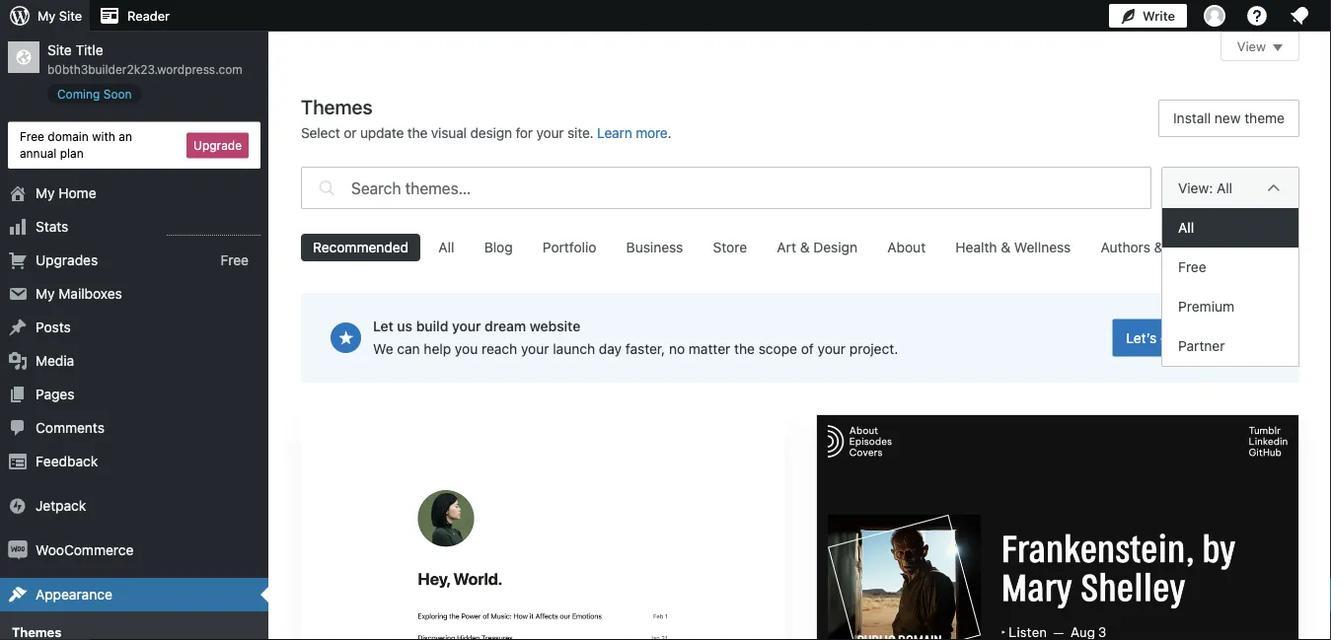 Task type: locate. For each thing, give the bounding box(es) containing it.
woocommerce link
[[0, 534, 268, 568]]

premium link
[[1163, 287, 1299, 327]]

2 vertical spatial all
[[439, 239, 454, 256]]

0 horizontal spatial all
[[439, 239, 454, 256]]

1 vertical spatial themes
[[12, 625, 62, 640]]

health & wellness button
[[944, 234, 1083, 262]]

your
[[536, 125, 564, 141], [452, 318, 481, 335], [521, 341, 549, 357], [818, 341, 846, 357]]

site left title
[[47, 42, 72, 58]]

2 horizontal spatial free
[[1178, 259, 1207, 275]]

appearance
[[36, 587, 112, 603]]

no
[[669, 341, 685, 357]]

site
[[59, 8, 82, 23], [47, 42, 72, 58]]

1 vertical spatial img image
[[8, 541, 28, 561]]

store button
[[701, 234, 759, 262]]

1 horizontal spatial &
[[1001, 239, 1011, 256]]

free down the highest hourly views 0 image on the top left of the page
[[221, 252, 249, 268]]

0 horizontal spatial the
[[407, 125, 428, 141]]

all inside list box
[[1178, 220, 1194, 236]]

mailboxes
[[59, 286, 122, 302]]

coming soon
[[57, 87, 132, 101]]

visual
[[431, 125, 467, 141]]

business
[[626, 239, 683, 256]]

0 vertical spatial site
[[59, 8, 82, 23]]

authors & writers
[[1101, 239, 1214, 256]]

& for writers
[[1154, 239, 1164, 256]]

3 & from the left
[[1154, 239, 1164, 256]]

&
[[800, 239, 810, 256], [1001, 239, 1011, 256], [1154, 239, 1164, 256]]

1 horizontal spatial the
[[734, 341, 755, 357]]

free up annual plan
[[20, 130, 44, 144]]

jetpack
[[36, 498, 86, 514]]

themes up or
[[301, 95, 373, 118]]

2 vertical spatial my
[[36, 286, 55, 302]]

recommended button
[[301, 234, 421, 262]]

1 vertical spatial my
[[36, 185, 55, 201]]

my mailboxes
[[36, 286, 122, 302]]

my for my site
[[38, 8, 56, 23]]

img image inside jetpack link
[[8, 497, 28, 516]]

your right "for"
[[536, 125, 564, 141]]

img image left jetpack
[[8, 497, 28, 516]]

view button
[[1221, 32, 1300, 61]]

the left scope
[[734, 341, 755, 357]]

matter
[[689, 341, 731, 357]]

jetpack link
[[0, 490, 268, 523]]

writers
[[1168, 239, 1214, 256]]

all for "all" link
[[1178, 220, 1194, 236]]

img image left woocommerce
[[8, 541, 28, 561]]

the left visual
[[407, 125, 428, 141]]

img image
[[8, 497, 28, 516], [8, 541, 28, 561]]

us
[[397, 318, 413, 335]]

0 vertical spatial all
[[1217, 180, 1233, 196]]

.
[[668, 125, 672, 141]]

0 horizontal spatial &
[[800, 239, 810, 256]]

let's
[[1126, 330, 1157, 346]]

domain
[[48, 130, 89, 144]]

my mailboxes link
[[0, 277, 268, 311]]

my left the home
[[36, 185, 55, 201]]

get started
[[1161, 330, 1231, 346]]

all inside button
[[439, 239, 454, 256]]

open search image
[[314, 162, 339, 214]]

all
[[1217, 180, 1233, 196], [1178, 220, 1194, 236], [439, 239, 454, 256]]

your right of
[[818, 341, 846, 357]]

themes down appearance
[[12, 625, 62, 640]]

install new theme link
[[1159, 100, 1300, 137]]

my up posts
[[36, 286, 55, 302]]

my for my home
[[36, 185, 55, 201]]

Search search field
[[351, 168, 1151, 208]]

closed image
[[1273, 44, 1283, 51]]

0 vertical spatial the
[[407, 125, 428, 141]]

feedback
[[36, 454, 98, 470]]

themes inside the themes select or update the visual design for your site. learn more .
[[301, 95, 373, 118]]

feedback link
[[0, 445, 268, 479]]

2 img image from the top
[[8, 541, 28, 561]]

all left blog
[[439, 239, 454, 256]]

art & design button
[[765, 234, 870, 262]]

0 vertical spatial my
[[38, 8, 56, 23]]

None search field
[[301, 162, 1152, 214]]

scope
[[759, 341, 797, 357]]

0 horizontal spatial free
[[20, 130, 44, 144]]

1 img image from the top
[[8, 497, 28, 516]]

blog
[[484, 239, 513, 256]]

sometimes your podcast episode cover arts deserve more attention than regular thumbnails offer. if you think so, then podcasty is the theme design for your podcast site. image
[[817, 415, 1299, 641]]

portfolio
[[543, 239, 597, 256]]

the
[[407, 125, 428, 141], [734, 341, 755, 357]]

my for my mailboxes
[[36, 286, 55, 302]]

partner
[[1178, 338, 1225, 354]]

view: all
[[1178, 180, 1233, 196]]

1 & from the left
[[800, 239, 810, 256]]

view
[[1237, 39, 1266, 54]]

themes
[[301, 95, 373, 118], [12, 625, 62, 640]]

1 vertical spatial the
[[734, 341, 755, 357]]

day
[[599, 341, 622, 357]]

blog button
[[472, 234, 525, 262]]

0 vertical spatial img image
[[8, 497, 28, 516]]

wellness
[[1014, 239, 1071, 256]]

2 horizontal spatial all
[[1217, 180, 1233, 196]]

my left reader link
[[38, 8, 56, 23]]

all up writers
[[1178, 220, 1194, 236]]

2 & from the left
[[1001, 239, 1011, 256]]

or
[[344, 125, 357, 141]]

we
[[373, 341, 393, 357]]

let us build your dream website we can help you reach your launch day faster, no matter the scope of your project.
[[373, 318, 898, 357]]

hey is a simple personal blog theme. image
[[301, 415, 785, 641]]

media
[[36, 353, 74, 369]]

& right health
[[1001, 239, 1011, 256]]

highest hourly views 0 image
[[167, 223, 261, 236]]

my site
[[38, 8, 82, 23]]

manage your notifications image
[[1288, 4, 1312, 28]]

2 horizontal spatial &
[[1154, 239, 1164, 256]]

project.
[[850, 341, 898, 357]]

1 vertical spatial all
[[1178, 220, 1194, 236]]

pages
[[36, 386, 74, 403]]

appearance link
[[0, 578, 268, 612]]

0 horizontal spatial themes
[[12, 625, 62, 640]]

1 horizontal spatial all
[[1178, 220, 1194, 236]]

img image inside woocommerce link
[[8, 541, 28, 561]]

help
[[424, 341, 451, 357]]

& left writers
[[1154, 239, 1164, 256]]

1 vertical spatial site
[[47, 42, 72, 58]]

annual plan
[[20, 146, 84, 160]]

0 vertical spatial themes
[[301, 95, 373, 118]]

all right view:
[[1217, 180, 1233, 196]]

launch
[[553, 341, 595, 357]]

b0bth3builder2k23.wordpress.com
[[47, 62, 243, 76]]

site up title
[[59, 8, 82, 23]]

learn more
[[597, 125, 668, 141]]

themes for themes
[[12, 625, 62, 640]]

1 horizontal spatial themes
[[301, 95, 373, 118]]

& right art
[[800, 239, 810, 256]]

free down writers
[[1178, 259, 1207, 275]]

website
[[530, 318, 581, 335]]

my home
[[36, 185, 96, 201]]

you
[[455, 341, 478, 357]]

learn more link
[[597, 125, 668, 141]]

themes link
[[0, 619, 268, 641]]



Task type: describe. For each thing, give the bounding box(es) containing it.
site title b0bth3builder2k23.wordpress.com
[[47, 42, 243, 76]]

all button
[[427, 234, 466, 262]]

my home link
[[0, 177, 268, 210]]

media link
[[0, 345, 268, 378]]

& for design
[[800, 239, 810, 256]]

site.
[[568, 125, 594, 141]]

free inside the free domain with an annual plan
[[20, 130, 44, 144]]

the inside the themes select or update the visual design for your site. learn more .
[[407, 125, 428, 141]]

your inside the themes select or update the visual design for your site. learn more .
[[536, 125, 564, 141]]

faster,
[[626, 341, 665, 357]]

soon
[[103, 87, 132, 101]]

health
[[956, 239, 997, 256]]

with
[[92, 130, 115, 144]]

let
[[373, 318, 394, 335]]

site inside site title b0bth3builder2k23.wordpress.com
[[47, 42, 72, 58]]

new
[[1215, 110, 1241, 126]]

theme
[[1245, 110, 1285, 126]]

themes select or update the visual design for your site. learn more .
[[301, 95, 672, 141]]

my site link
[[0, 0, 90, 32]]

your down 'website'
[[521, 341, 549, 357]]

authors
[[1101, 239, 1151, 256]]

1 horizontal spatial free
[[221, 252, 249, 268]]

pages link
[[0, 378, 268, 412]]

let's get started
[[1126, 330, 1231, 346]]

reach
[[482, 341, 517, 357]]

img image for woocommerce
[[8, 541, 28, 561]]

dream
[[485, 318, 526, 335]]

select
[[301, 125, 340, 141]]

about
[[888, 239, 926, 256]]

posts
[[36, 319, 71, 336]]

coming
[[57, 87, 100, 101]]

portfolio button
[[531, 234, 608, 262]]

let's get started link
[[1113, 319, 1245, 357]]

posts link
[[0, 311, 268, 345]]

business button
[[615, 234, 695, 262]]

an
[[119, 130, 132, 144]]

build
[[416, 318, 448, 335]]

free inside view: all list box
[[1178, 259, 1207, 275]]

upgrades
[[36, 252, 98, 269]]

stats
[[36, 219, 68, 235]]

my profile image
[[1204, 5, 1226, 27]]

title
[[76, 42, 103, 58]]

health & wellness
[[956, 239, 1071, 256]]

help image
[[1245, 4, 1269, 28]]

for
[[516, 125, 533, 141]]

reader
[[127, 8, 170, 23]]

view: all list box
[[1162, 208, 1300, 367]]

view:
[[1178, 180, 1213, 196]]

of
[[801, 341, 814, 357]]

img image for jetpack
[[8, 497, 28, 516]]

partner link
[[1163, 327, 1299, 366]]

the inside let us build your dream website we can help you reach your launch day faster, no matter the scope of your project.
[[734, 341, 755, 357]]

write link
[[1109, 0, 1187, 32]]

premium
[[1178, 299, 1235, 315]]

free domain with an annual plan
[[20, 130, 132, 160]]

store
[[713, 239, 747, 256]]

& for wellness
[[1001, 239, 1011, 256]]

recommended
[[313, 239, 409, 256]]

comments
[[36, 420, 105, 436]]

all for all button
[[439, 239, 454, 256]]

install new theme
[[1174, 110, 1285, 126]]

all link
[[1163, 208, 1299, 248]]

woocommerce
[[36, 542, 134, 559]]

your up you
[[452, 318, 481, 335]]

install
[[1174, 110, 1211, 126]]

comments link
[[0, 412, 268, 445]]

home
[[59, 185, 96, 201]]

update
[[360, 125, 404, 141]]

design
[[814, 239, 858, 256]]

art
[[777, 239, 796, 256]]

themes for themes select or update the visual design for your site. learn more .
[[301, 95, 373, 118]]

write
[[1143, 8, 1175, 23]]

stats link
[[0, 210, 268, 244]]

reader link
[[90, 0, 178, 32]]

can
[[397, 341, 420, 357]]

art & design
[[777, 239, 858, 256]]

upgrade button
[[187, 133, 249, 158]]

authors & writers button
[[1089, 234, 1225, 262]]



Task type: vqa. For each thing, say whether or not it's contained in the screenshot.
an
yes



